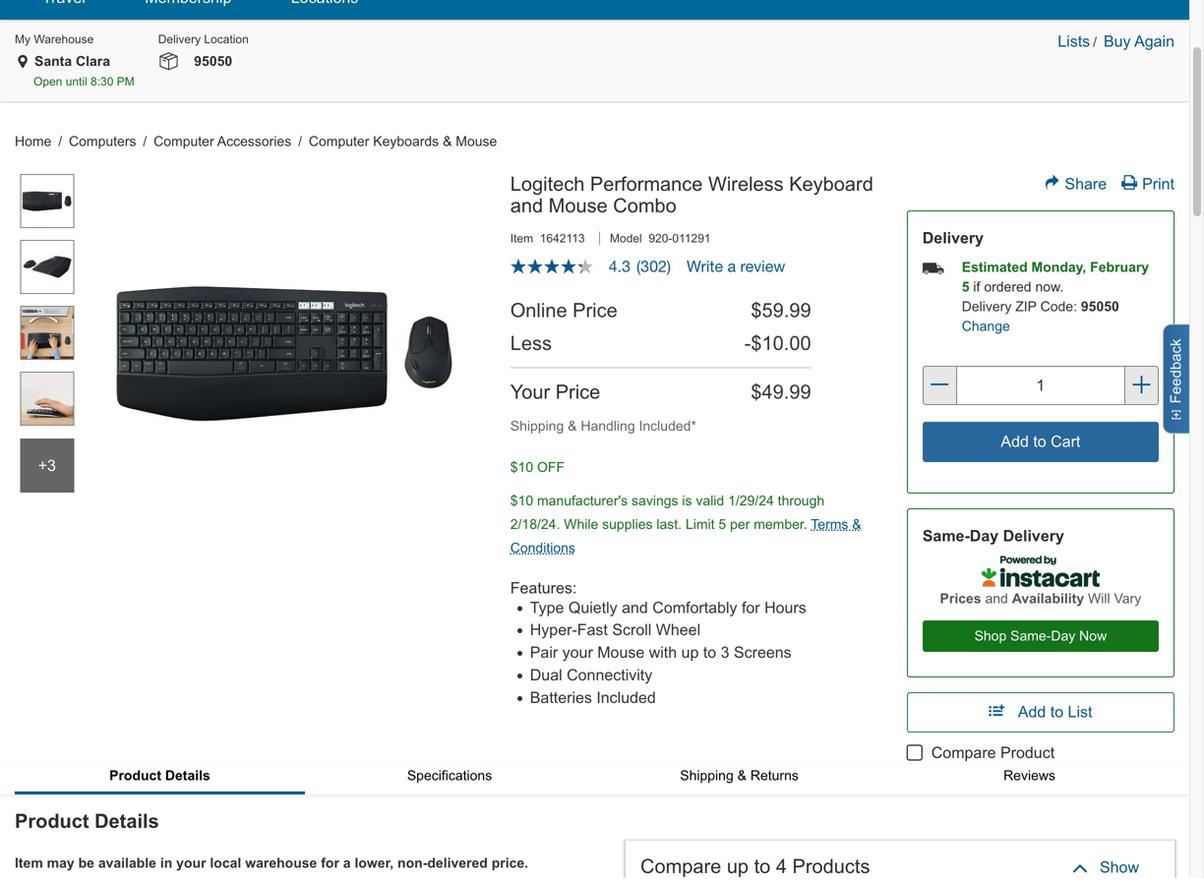 Task type: vqa. For each thing, say whether or not it's contained in the screenshot.
Search text field
no



Task type: locate. For each thing, give the bounding box(es) containing it.
1 vertical spatial details
[[95, 811, 159, 832]]

& inside the terms & conditions
[[852, 517, 861, 532]]

5
[[962, 279, 970, 295], [719, 517, 726, 532]]

a left lower,
[[343, 856, 351, 871]]

2 $ from the top
[[751, 333, 762, 354]]

1642113
[[540, 232, 585, 245]]

0 vertical spatial day
[[970, 527, 999, 545]]

product up may
[[15, 811, 89, 832]]

details up "available" at the left of the page
[[95, 811, 159, 832]]

0 horizontal spatial shipping
[[510, 418, 564, 434]]

terms & conditions
[[510, 517, 861, 556]]

4.3 (302)
[[609, 257, 671, 276]]

same- up prices
[[923, 527, 970, 545]]

0 vertical spatial compare
[[931, 744, 996, 762]]

scroll
[[612, 621, 652, 639]]

shop
[[974, 629, 1007, 644]]

None button
[[923, 422, 1159, 462]]

1 horizontal spatial 95050
[[1081, 299, 1119, 314]]

$10 up 2/18/24.
[[510, 493, 533, 508]]

$10 left off
[[510, 460, 533, 475]]

+3
[[38, 457, 56, 474]]

and inside logitech performance wireless keyboard and mouse combo
[[510, 195, 543, 217]]

price up shipping & handling included*
[[556, 381, 600, 403]]

mouse right keyboards
[[456, 134, 497, 149]]

through
[[778, 493, 825, 508]]

open
[[33, 75, 62, 88]]

2 vertical spatial to
[[754, 856, 771, 878]]

up inside compare products region
[[727, 856, 749, 878]]

until
[[66, 75, 87, 88]]

0 horizontal spatial day
[[970, 527, 999, 545]]

model
[[610, 232, 642, 245]]

1 horizontal spatial your
[[562, 644, 593, 662]]

up left 4
[[727, 856, 749, 878]]

compare up to 4 products
[[640, 856, 870, 878]]

1 vertical spatial day
[[1051, 629, 1076, 644]]

price for online price
[[573, 300, 617, 321]]

1 horizontal spatial computer
[[309, 134, 369, 149]]

1 vertical spatial $
[[751, 333, 762, 354]]

5 inside monday, february 5
[[962, 279, 970, 295]]

day up instacart image
[[970, 527, 999, 545]]

1 horizontal spatial shipping
[[680, 768, 734, 784]]

1 vertical spatial compare
[[640, 856, 721, 878]]

conditions
[[510, 540, 575, 556]]

show
[[1100, 859, 1139, 877]]

2 computer from the left
[[309, 134, 369, 149]]

& left the handling
[[568, 418, 577, 434]]

same- down prices and availability will vary
[[1010, 629, 1051, 644]]

for left lower,
[[321, 856, 339, 871]]

0 vertical spatial details
[[165, 768, 210, 784]]

1 $10 from the top
[[510, 460, 533, 475]]

& for terms & conditions
[[852, 517, 861, 532]]

main element
[[15, 0, 1175, 20]]

your price
[[510, 381, 600, 403]]

your down fast
[[562, 644, 593, 662]]

reviews
[[1003, 768, 1056, 784]]

shipping for shipping & returns
[[680, 768, 734, 784]]

delivery up instacart image
[[1003, 527, 1064, 545]]

95050 inside button
[[194, 54, 232, 69]]

details up in
[[165, 768, 210, 784]]

performance
[[590, 173, 703, 195]]

computer accessories
[[154, 134, 295, 149]]

0 horizontal spatial your
[[176, 856, 206, 871]]

None telephone field
[[957, 366, 1124, 405]]

details inside product details link
[[165, 768, 210, 784]]

review
[[740, 257, 785, 276]]

estimated
[[962, 260, 1032, 275]]

dual
[[530, 666, 562, 684]]

to left list
[[1050, 703, 1064, 721]]

mouse down the scroll
[[597, 644, 645, 662]]

price
[[573, 300, 617, 321], [556, 381, 600, 403]]

1 vertical spatial your
[[176, 856, 206, 871]]

delivery up 95050 button at the left top of page
[[158, 33, 201, 46]]

product up 'reviews' link
[[1000, 744, 1055, 762]]

0 horizontal spatial to
[[703, 644, 716, 662]]

1 vertical spatial a
[[343, 856, 351, 871]]

shop same-day now link
[[923, 621, 1159, 652]]

95050 right code:
[[1081, 299, 1119, 314]]

1 horizontal spatial day
[[1051, 629, 1076, 644]]

0 horizontal spatial and
[[510, 195, 543, 217]]

0 vertical spatial shipping
[[510, 418, 564, 434]]

computer left accessories
[[154, 134, 214, 149]]

and up the scroll
[[622, 599, 648, 617]]

0 horizontal spatial details
[[95, 811, 159, 832]]

0 vertical spatial 95050
[[194, 54, 232, 69]]

day
[[970, 527, 999, 545], [1051, 629, 1076, 644]]

3
[[721, 644, 729, 662]]

1 vertical spatial for
[[321, 856, 339, 871]]

0 horizontal spatial compare
[[640, 856, 721, 878]]

manufacturer's
[[537, 493, 628, 508]]

1 horizontal spatial and
[[622, 599, 648, 617]]

delivery inside delivery zip code: 95050 change
[[962, 299, 1012, 314]]

keyboards
[[373, 134, 439, 149]]

1 horizontal spatial details
[[165, 768, 210, 784]]

delivery for delivery zip code: 95050 change
[[962, 299, 1012, 314]]

home
[[15, 134, 52, 149]]

product up "available" at the left of the page
[[109, 768, 161, 784]]

less
[[510, 333, 552, 354]]

1 vertical spatial to
[[1050, 703, 1064, 721]]

shop same-day now
[[974, 629, 1107, 644]]

computer accessories link
[[154, 134, 295, 149]]

local
[[210, 856, 241, 871]]

your right in
[[176, 856, 206, 871]]

comfortably
[[652, 599, 737, 617]]

may
[[47, 856, 74, 871]]

0 vertical spatial item
[[510, 232, 533, 245]]

1 vertical spatial mouse
[[549, 195, 608, 217]]

0 horizontal spatial 95050
[[194, 54, 232, 69]]

0 vertical spatial $10
[[510, 460, 533, 475]]

vary
[[1114, 591, 1141, 606]]

hyper-
[[530, 621, 577, 639]]

compare inside region
[[640, 856, 721, 878]]

0 vertical spatial to
[[703, 644, 716, 662]]

for
[[742, 599, 760, 617], [321, 856, 339, 871]]

0 vertical spatial for
[[742, 599, 760, 617]]

1 horizontal spatial compare
[[931, 744, 996, 762]]

0 horizontal spatial same-
[[923, 527, 970, 545]]

0 horizontal spatial a
[[343, 856, 351, 871]]

item left 1642113 at the top left of page
[[510, 232, 533, 245]]

95050 inside delivery zip code: 95050 change
[[1081, 299, 1119, 314]]

& left returns
[[737, 768, 747, 784]]

0 horizontal spatial computer
[[154, 134, 214, 149]]

0 horizontal spatial 5
[[719, 517, 726, 532]]

santa
[[34, 54, 72, 69]]

$ up -
[[751, 300, 762, 321]]

5 left if
[[962, 279, 970, 295]]

1 vertical spatial same-
[[1010, 629, 1051, 644]]

0 vertical spatial mouse
[[456, 134, 497, 149]]

0 vertical spatial price
[[573, 300, 617, 321]]

specifications link
[[305, 765, 594, 787]]

0 vertical spatial 5
[[962, 279, 970, 295]]

compare for compare up to 4 products
[[640, 856, 721, 878]]

change
[[962, 319, 1010, 334]]

1 computer from the left
[[154, 134, 214, 149]]

to inside popup button
[[1050, 703, 1064, 721]]

1 vertical spatial $10
[[510, 493, 533, 508]]

your
[[562, 644, 593, 662], [176, 856, 206, 871]]

and up item 1642113 at the top of page
[[510, 195, 543, 217]]

shipping left returns
[[680, 768, 734, 784]]

1 horizontal spatial up
[[727, 856, 749, 878]]

1 vertical spatial up
[[727, 856, 749, 878]]

while
[[564, 517, 598, 532]]

2 horizontal spatial product
[[1000, 744, 1055, 762]]

2 vertical spatial product
[[15, 811, 89, 832]]

add to list button
[[907, 693, 1175, 733]]

2 horizontal spatial and
[[985, 591, 1008, 606]]

95050 down delivery location at the top of the page
[[194, 54, 232, 69]]

delivered
[[427, 856, 488, 871]]

1 horizontal spatial to
[[754, 856, 771, 878]]

to inside features: type quietly and comfortably for hours hyper-fast scroll wheel pair your mouse with up to 3 screens dual connectivity batteries included
[[703, 644, 716, 662]]

-
[[744, 333, 751, 354]]

to left 4
[[754, 856, 771, 878]]

2 vertical spatial $
[[751, 381, 762, 403]]

compare
[[931, 744, 996, 762], [640, 856, 721, 878]]

shipping down your on the top of page
[[510, 418, 564, 434]]

&
[[443, 134, 452, 149], [568, 418, 577, 434], [852, 517, 861, 532], [737, 768, 747, 784]]

my warehouse
[[15, 33, 94, 46]]

up down wheel
[[681, 644, 699, 662]]

product details link
[[15, 765, 305, 792]]

with
[[649, 644, 677, 662]]

day left now at the bottom
[[1051, 629, 1076, 644]]

1 vertical spatial 95050
[[1081, 299, 1119, 314]]

and right prices
[[985, 591, 1008, 606]]

product details up be
[[15, 811, 159, 832]]

1 horizontal spatial for
[[742, 599, 760, 617]]

and inside features: type quietly and comfortably for hours hyper-fast scroll wheel pair your mouse with up to 3 screens dual connectivity batteries included
[[622, 599, 648, 617]]

2 horizontal spatial to
[[1050, 703, 1064, 721]]

2 image
[[20, 240, 74, 294]]

bought
[[1050, 838, 1099, 856]]

february
[[1090, 260, 1149, 275]]

last.
[[657, 517, 682, 532]]

2 $10 from the top
[[510, 493, 533, 508]]

011291
[[672, 232, 711, 245]]

1 horizontal spatial product
[[109, 768, 161, 784]]

1 horizontal spatial 5
[[962, 279, 970, 295]]

details
[[165, 768, 210, 784], [95, 811, 159, 832]]

$ down the '59.99'
[[751, 333, 762, 354]]

1/29/24
[[728, 493, 774, 508]]

fast
[[577, 621, 608, 639]]

compare for compare product
[[931, 744, 996, 762]]

5 left per
[[719, 517, 726, 532]]

1 vertical spatial item
[[15, 856, 43, 871]]

item left may
[[15, 856, 43, 871]]

up
[[681, 644, 699, 662], [727, 856, 749, 878]]

pm
[[117, 75, 135, 88]]

0 vertical spatial up
[[681, 644, 699, 662]]

for left hours
[[742, 599, 760, 617]]

buy again
[[1104, 33, 1175, 50]]

delivery up change at the top of page
[[962, 299, 1012, 314]]

$10 inside $10 manufacturer's savings is valid 1/29/24 through 2/18/24. while supplies last. limit 5 per member.
[[510, 493, 533, 508]]

valid
[[696, 493, 724, 508]]

lists link
[[1058, 33, 1090, 50]]

delivery up estimated
[[923, 229, 984, 247]]

computer left keyboards
[[309, 134, 369, 149]]

0 vertical spatial your
[[562, 644, 593, 662]]

3 $ from the top
[[751, 381, 762, 403]]

to left 3
[[703, 644, 716, 662]]

terms
[[811, 517, 848, 532]]

0 horizontal spatial item
[[15, 856, 43, 871]]

& inside shipping & returns link
[[737, 768, 747, 784]]

2 vertical spatial mouse
[[597, 644, 645, 662]]

mouse up 1642113 at the top left of page
[[549, 195, 608, 217]]

1 vertical spatial shipping
[[680, 768, 734, 784]]

5 inside $10 manufacturer's savings is valid 1/29/24 through 2/18/24. while supplies last. limit 5 per member.
[[719, 517, 726, 532]]

my
[[15, 33, 30, 46]]

0 horizontal spatial up
[[681, 644, 699, 662]]

1 vertical spatial 5
[[719, 517, 726, 532]]

$ down -
[[751, 381, 762, 403]]

to inside compare products region
[[754, 856, 771, 878]]

price down 4.3
[[573, 300, 617, 321]]

1 horizontal spatial item
[[510, 232, 533, 245]]

mouse
[[456, 134, 497, 149], [549, 195, 608, 217], [597, 644, 645, 662]]

0 vertical spatial $
[[751, 300, 762, 321]]

product details up in
[[109, 768, 210, 784]]

& right terms
[[852, 517, 861, 532]]

0 vertical spatial product
[[1000, 744, 1055, 762]]

shipping
[[510, 418, 564, 434], [680, 768, 734, 784]]

a right write
[[727, 257, 736, 276]]

product details
[[109, 768, 210, 784], [15, 811, 159, 832]]

1 vertical spatial price
[[556, 381, 600, 403]]

1 horizontal spatial a
[[727, 257, 736, 276]]



Task type: describe. For each thing, give the bounding box(es) containing it.
1 horizontal spatial same-
[[1010, 629, 1051, 644]]

compare products region
[[626, 841, 1175, 878]]

keyboard
[[789, 173, 873, 195]]

same-day delivery
[[923, 527, 1064, 545]]

920-
[[649, 232, 672, 245]]

4 image
[[20, 372, 74, 426]]

members
[[947, 838, 1013, 856]]

8:30
[[91, 75, 114, 88]]

shipping & returns link
[[594, 765, 884, 787]]

shipping & handling included*
[[510, 418, 696, 434]]

item may be available in your local warehouse for a lower, non-delivered price.
[[15, 856, 528, 871]]

availability
[[1012, 591, 1084, 606]]

is
[[682, 493, 692, 508]]

home link
[[15, 134, 52, 149]]

& right keyboards
[[443, 134, 452, 149]]

computer keyboards & mouse link
[[309, 134, 497, 149]]

pair
[[530, 644, 558, 662]]

0 horizontal spatial product
[[15, 811, 89, 832]]

prices and availability will vary
[[940, 591, 1141, 606]]

screens
[[734, 644, 792, 662]]

show button
[[1068, 856, 1145, 878]]

0 vertical spatial same-
[[923, 527, 970, 545]]

item for item may be available in your local warehouse for a lower, non-delivered price.
[[15, 856, 43, 871]]

$10 for $10 off
[[510, 460, 533, 475]]

1 vertical spatial product
[[109, 768, 161, 784]]

your inside features: type quietly and comfortably for hours hyper-fast scroll wheel pair your mouse with up to 3 screens dual connectivity batteries included
[[562, 644, 593, 662]]

batteries
[[530, 689, 592, 707]]

returns
[[750, 768, 799, 784]]

computers
[[69, 134, 140, 149]]

95050 button
[[180, 52, 243, 71]]

write a review
[[687, 257, 785, 276]]

limit
[[686, 517, 715, 532]]

mouse inside features: type quietly and comfortably for hours hyper-fast scroll wheel pair your mouse with up to 3 screens dual connectivity batteries included
[[597, 644, 645, 662]]

logitech
[[510, 173, 585, 195]]

wireless
[[708, 173, 784, 195]]

item for item 1642113
[[510, 232, 533, 245]]

handling
[[581, 418, 635, 434]]

feedback link
[[1163, 324, 1197, 434]]

per
[[730, 517, 750, 532]]

will
[[1088, 591, 1110, 606]]

price.
[[492, 856, 528, 871]]

accessories
[[217, 134, 291, 149]]

members also bought
[[947, 838, 1099, 856]]

print link
[[1122, 175, 1175, 193]]

buy
[[1104, 33, 1131, 50]]

computers link
[[69, 134, 140, 149]]

terms & conditions link
[[510, 517, 861, 556]]

monday,
[[1032, 260, 1086, 275]]

be
[[78, 856, 94, 871]]

write a review button
[[687, 257, 785, 276]]

up inside features: type quietly and comfortably for hours hyper-fast scroll wheel pair your mouse with up to 3 screens dual connectivity batteries included
[[681, 644, 699, 662]]

if ordered now.
[[973, 279, 1064, 295]]

in
[[160, 856, 172, 871]]

& for shipping & returns
[[737, 768, 747, 784]]

code:
[[1040, 299, 1077, 314]]

wheel
[[656, 621, 701, 639]]

reviews link
[[884, 765, 1175, 787]]

available
[[98, 856, 156, 871]]

member.
[[754, 517, 807, 532]]

combo
[[613, 195, 677, 217]]

computer for computer accessories
[[154, 134, 214, 149]]

0 vertical spatial a
[[727, 257, 736, 276]]

$10 for $10 manufacturer's savings is valid 1/29/24 through 2/18/24. while supplies last. limit 5 per member.
[[510, 493, 533, 508]]

change link
[[962, 319, 1010, 334]]

monday, february 5
[[962, 260, 1149, 295]]

now
[[1079, 629, 1107, 644]]

also
[[1017, 838, 1046, 856]]

delivery for delivery location
[[158, 33, 201, 46]]

shipping for shipping & handling included*
[[510, 418, 564, 434]]

4.3
[[609, 257, 631, 276]]

specifications
[[407, 768, 492, 784]]

feedback
[[1168, 339, 1184, 404]]

1 vertical spatial product details
[[15, 811, 159, 832]]

ordered
[[984, 279, 1032, 295]]

$10 off
[[510, 460, 565, 475]]

clara
[[76, 54, 110, 69]]

logitech mx master bundle - mx keys wireless keyboard & mx master 2s wireless mouse image
[[947, 859, 1160, 878]]

computer for computer keyboards & mouse
[[309, 134, 369, 149]]

santa clara open until 8:30 pm
[[33, 54, 135, 88]]

lists
[[1058, 33, 1090, 50]]

delivery for delivery
[[923, 229, 984, 247]]

write
[[687, 257, 723, 276]]

online
[[510, 300, 567, 321]]

1 $ from the top
[[751, 300, 762, 321]]

59.99
[[762, 300, 811, 321]]

type
[[530, 599, 564, 617]]

now.
[[1035, 279, 1064, 295]]

savings
[[632, 493, 678, 508]]

location
[[204, 33, 249, 46]]

49.99
[[762, 381, 811, 403]]

mouse inside logitech performance wireless keyboard and mouse combo
[[549, 195, 608, 217]]

& for shipping & handling included*
[[568, 418, 577, 434]]

1 image
[[20, 174, 74, 228]]

view larger image 1 image
[[107, 173, 466, 532]]

3 image
[[20, 306, 74, 360]]

again
[[1134, 33, 1175, 50]]

price for your price
[[556, 381, 600, 403]]

connectivity
[[567, 666, 652, 684]]

off
[[537, 460, 565, 475]]

shipping & returns
[[680, 768, 799, 784]]

quietly
[[568, 599, 617, 617]]

0 horizontal spatial for
[[321, 856, 339, 871]]

0 vertical spatial product details
[[109, 768, 210, 784]]

(302)
[[637, 257, 671, 276]]

if
[[973, 279, 980, 295]]

compare product
[[931, 744, 1055, 762]]

4
[[776, 856, 787, 878]]

for inside features: type quietly and comfortably for hours hyper-fast scroll wheel pair your mouse with up to 3 screens dual connectivity batteries included
[[742, 599, 760, 617]]

delivery zip code: 95050 change
[[962, 299, 1119, 334]]

+3 link
[[19, 437, 75, 493]]

instacart image
[[982, 556, 1100, 587]]



